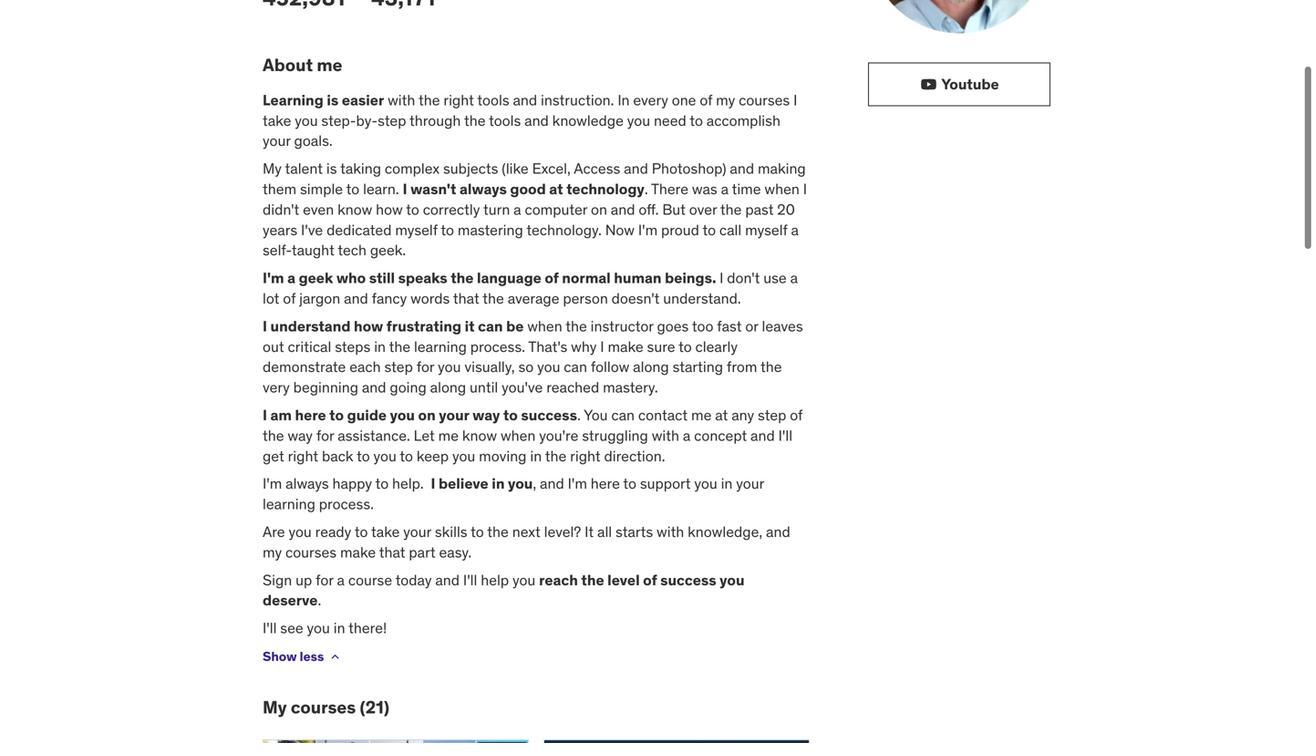 Task type: locate. For each thing, give the bounding box(es) containing it.
i left am
[[263, 406, 267, 425]]

always down back
[[286, 474, 329, 493]]

you down moving
[[508, 474, 533, 493]]

take
[[263, 111, 291, 130], [371, 523, 400, 541]]

1 horizontal spatial success
[[660, 571, 717, 589]]

process. inside when the instructor goes too fast or leaves out critical steps in the learning process. that's why i make sure to clearly demonstrate each step for you visually, so you can follow along starting from the very beginning and going along until you've reached mastery.
[[470, 337, 525, 356]]

process. inside , and i'm here to support you in your learning process.
[[319, 495, 374, 514]]

always down the subjects in the top left of the page
[[460, 180, 507, 198]]

1 my from the top
[[263, 159, 282, 178]]

that's
[[528, 337, 568, 356]]

there!
[[349, 619, 387, 638]]

language
[[477, 269, 542, 287]]

good
[[510, 180, 546, 198]]

1 vertical spatial success
[[660, 571, 717, 589]]

1 vertical spatial tools
[[489, 111, 521, 130]]

myself down past
[[745, 221, 788, 239]]

0 horizontal spatial take
[[263, 111, 291, 130]]

support
[[640, 474, 691, 493]]

0 vertical spatial my
[[716, 91, 735, 109]]

1 vertical spatial take
[[371, 523, 400, 541]]

0 vertical spatial when
[[765, 180, 800, 198]]

1 vertical spatial here
[[591, 474, 620, 493]]

here inside , and i'm here to support you in your learning process.
[[591, 474, 620, 493]]

i understand how frustrating it can be
[[263, 317, 524, 336]]

1 horizontal spatial along
[[633, 358, 669, 376]]

courses inside are you ready to take your skills to the next level? it all starts with knowledge, and my courses make that part easy.
[[285, 543, 337, 562]]

with inside . you can contact me at any step of the way for assistance. let me know when you're struggling with a concept and i'll get right back to you to keep you moving in the right direction.
[[652, 426, 679, 445]]

the down i'm a geek who still speaks the language of normal human beings.
[[483, 289, 504, 308]]

2 horizontal spatial right
[[570, 447, 601, 465]]

0 vertical spatial at
[[549, 180, 563, 198]]

i right why
[[600, 337, 604, 356]]

technology.
[[527, 221, 602, 239]]

and down easy.
[[435, 571, 460, 589]]

for inside . you can contact me at any step of the way for assistance. let me know when you're struggling with a concept and i'll get right back to you to keep you moving in the right direction.
[[316, 426, 334, 445]]

now
[[605, 221, 635, 239]]

1 vertical spatial step
[[384, 358, 413, 376]]

0 horizontal spatial .
[[318, 591, 325, 610]]

0 horizontal spatial make
[[340, 543, 376, 562]]

in inside when the instructor goes too fast or leaves out critical steps in the learning process. that's why i make sure to clearly demonstrate each step for you visually, so you can follow along starting from the very beginning and going along until you've reached mastery.
[[374, 337, 386, 356]]

0 horizontal spatial myself
[[395, 221, 438, 239]]

knowledge,
[[688, 523, 763, 541]]

in up ,
[[530, 447, 542, 465]]

i'll see you in there!
[[263, 619, 387, 638]]

. for there
[[645, 180, 648, 198]]

how up steps
[[354, 317, 383, 336]]

and
[[513, 91, 537, 109], [525, 111, 549, 130], [624, 159, 648, 178], [730, 159, 754, 178], [611, 200, 635, 219], [344, 289, 368, 308], [362, 378, 386, 397], [751, 426, 775, 445], [540, 474, 564, 493], [766, 523, 790, 541], [435, 571, 460, 589]]

1 horizontal spatial me
[[438, 426, 459, 445]]

learning inside , and i'm here to support you in your learning process.
[[263, 495, 316, 514]]

0 vertical spatial i'll
[[779, 426, 793, 445]]

i don't use a lot of jargon and fancy words that the average person doesn't understand.
[[263, 269, 798, 308]]

1 horizontal spatial here
[[591, 474, 620, 493]]

0 vertical spatial step
[[378, 111, 406, 130]]

can
[[478, 317, 503, 336], [564, 358, 587, 376], [611, 406, 635, 425]]

who
[[336, 269, 366, 287]]

1 horizontal spatial take
[[371, 523, 400, 541]]

1 vertical spatial make
[[340, 543, 376, 562]]

1 vertical spatial at
[[715, 406, 728, 425]]

2 vertical spatial can
[[611, 406, 635, 425]]

right right get
[[288, 447, 318, 465]]

0 horizontal spatial my
[[263, 543, 282, 562]]

mastery.
[[603, 378, 658, 397]]

of right the lot
[[283, 289, 296, 308]]

demonstrate
[[263, 358, 346, 376]]

0 horizontal spatial always
[[286, 474, 329, 493]]

know inside . you can contact me at any step of the way for assistance. let me know when you're struggling with a concept and i'll get right back to you to keep you moving in the right direction.
[[462, 426, 497, 445]]

0 horizontal spatial process.
[[319, 495, 374, 514]]

0 horizontal spatial me
[[317, 54, 342, 76]]

1 vertical spatial when
[[527, 317, 562, 336]]

1 vertical spatial for
[[316, 426, 334, 445]]

to down you've
[[503, 406, 518, 425]]

1 vertical spatial with
[[652, 426, 679, 445]]

0 horizontal spatial way
[[288, 426, 313, 445]]

0 vertical spatial success
[[521, 406, 577, 425]]

the up get
[[263, 426, 284, 445]]

with right starts
[[657, 523, 684, 541]]

taking
[[340, 159, 381, 178]]

a right turn at top left
[[514, 200, 521, 219]]

0 vertical spatial with
[[388, 91, 415, 109]]

is inside my talent is taking complex subjects (like excel, access and photoshop) and making them simple to learn.
[[326, 159, 337, 178]]

1 horizontal spatial myself
[[745, 221, 788, 239]]

success inside reach the level of success you deserve
[[660, 571, 717, 589]]

struggling
[[582, 426, 648, 445]]

my talent is taking complex subjects (like excel, access and photoshop) and making them simple to learn.
[[263, 159, 806, 198]]

2 horizontal spatial .
[[645, 180, 648, 198]]

2 vertical spatial when
[[501, 426, 536, 445]]

1 horizontal spatial that
[[453, 289, 480, 308]]

1 horizontal spatial way
[[473, 406, 500, 425]]

right inside with the right tools and instruction. in every one of my courses i take you step-by-step through the tools and knowledge you need to accomplish your goals.
[[444, 91, 474, 109]]

any
[[732, 406, 754, 425]]

it
[[585, 523, 594, 541]]

in up knowledge,
[[721, 474, 733, 493]]

1 vertical spatial can
[[564, 358, 587, 376]]

make down instructor
[[608, 337, 644, 356]]

. inside . you can contact me at any step of the way for assistance. let me know when you're struggling with a concept and i'll get right back to you to keep you moving in the right direction.
[[577, 406, 581, 425]]

today
[[396, 571, 432, 589]]

0 vertical spatial .
[[645, 180, 648, 198]]

your up part at left
[[403, 523, 431, 541]]

of inside reach the level of success you deserve
[[643, 571, 657, 589]]

with inside are you ready to take your skills to the next level? it all starts with knowledge, and my courses make that part easy.
[[657, 523, 684, 541]]

you down that's
[[537, 358, 560, 376]]

1 vertical spatial .
[[577, 406, 581, 425]]

0 horizontal spatial learning
[[263, 495, 316, 514]]

on inside . there was a time when i didn't even know how to correctly turn a computer on and off. but over the past 20 years i've dedicated myself to mastering technology. now i'm proud to call myself a self-taught tech geek.
[[591, 200, 607, 219]]

0 vertical spatial always
[[460, 180, 507, 198]]

you left visually,
[[438, 358, 461, 376]]

. left you
[[577, 406, 581, 425]]

1 horizontal spatial i'll
[[463, 571, 477, 589]]

here down direction.
[[591, 474, 620, 493]]

need
[[654, 111, 687, 130]]

that inside i don't use a lot of jargon and fancy words that the average person doesn't understand.
[[453, 289, 480, 308]]

and down the each
[[362, 378, 386, 397]]

the inside . there was a time when i didn't even know how to correctly turn a computer on and off. but over the past 20 years i've dedicated myself to mastering technology. now i'm proud to call myself a self-taught tech geek.
[[720, 200, 742, 219]]

when inside . there was a time when i didn't even know how to correctly turn a computer on and off. but over the past 20 years i've dedicated myself to mastering technology. now i'm proud to call myself a self-taught tech geek.
[[765, 180, 800, 198]]

still
[[369, 269, 395, 287]]

to down one
[[690, 111, 703, 130]]

0 vertical spatial make
[[608, 337, 644, 356]]

are you ready to take your skills to the next level? it all starts with knowledge, and my courses make that part easy.
[[263, 523, 790, 562]]

0 vertical spatial is
[[327, 91, 339, 109]]

my inside my talent is taking complex subjects (like excel, access and photoshop) and making them simple to learn.
[[263, 159, 282, 178]]

step inside when the instructor goes too fast or leaves out critical steps in the learning process. that's why i make sure to clearly demonstrate each step for you visually, so you can follow along starting from the very beginning and going along until you've reached mastery.
[[384, 358, 413, 376]]

1 vertical spatial way
[[288, 426, 313, 445]]

mastering
[[458, 221, 523, 239]]

right
[[444, 91, 474, 109], [288, 447, 318, 465], [570, 447, 601, 465]]

take inside with the right tools and instruction. in every one of my courses i take you step-by-step through the tools and knowledge you need to accomplish your goals.
[[263, 111, 291, 130]]

0 vertical spatial my
[[263, 159, 282, 178]]

your left goals.
[[263, 131, 291, 150]]

going
[[390, 378, 427, 397]]

human
[[614, 269, 662, 287]]

over
[[689, 200, 717, 219]]

1 vertical spatial i'll
[[463, 571, 477, 589]]

1 horizontal spatial make
[[608, 337, 644, 356]]

i'll inside . you can contact me at any step of the way for assistance. let me know when you're struggling with a concept and i'll get right back to you to keep you moving in the right direction.
[[779, 426, 793, 445]]

0 vertical spatial take
[[263, 111, 291, 130]]

. inside . there was a time when i didn't even know how to correctly turn a computer on and off. but over the past 20 years i've dedicated myself to mastering technology. now i'm proud to call myself a self-taught tech geek.
[[645, 180, 648, 198]]

1 vertical spatial my
[[263, 696, 287, 718]]

along left until on the bottom of page
[[430, 378, 466, 397]]

with the right tools and instruction. in every one of my courses i take you step-by-step through the tools and knowledge you need to accomplish your goals.
[[263, 91, 797, 150]]

know up moving
[[462, 426, 497, 445]]

to right skills
[[471, 523, 484, 541]]

believe
[[439, 474, 489, 493]]

that up the it at left top
[[453, 289, 480, 308]]

less
[[300, 649, 324, 665]]

my courses (21)
[[263, 696, 389, 718]]

1 horizontal spatial always
[[460, 180, 507, 198]]

me
[[317, 54, 342, 76], [691, 406, 712, 425], [438, 426, 459, 445]]

on up let in the left of the page
[[418, 406, 436, 425]]

use
[[764, 269, 787, 287]]

easy.
[[439, 543, 472, 562]]

with right easier
[[388, 91, 415, 109]]

courses up the accomplish
[[739, 91, 790, 109]]

always
[[460, 180, 507, 198], [286, 474, 329, 493]]

i'm
[[638, 221, 658, 239], [263, 269, 284, 287], [263, 474, 282, 493], [568, 474, 587, 493]]

when inside . you can contact me at any step of the way for assistance. let me know when you're struggling with a concept and i'll get right back to you to keep you moving in the right direction.
[[501, 426, 536, 445]]

learn.
[[363, 180, 399, 198]]

process. up visually,
[[470, 337, 525, 356]]

out
[[263, 337, 284, 356]]

2 vertical spatial step
[[758, 406, 787, 425]]

i'm inside . there was a time when i didn't even know how to correctly turn a computer on and off. but over the past 20 years i've dedicated myself to mastering technology. now i'm proud to call myself a self-taught tech geek.
[[638, 221, 658, 239]]

guide
[[347, 406, 387, 425]]

too
[[692, 317, 714, 336]]

me up concept
[[691, 406, 712, 425]]

learning is easier
[[263, 91, 384, 109]]

your inside , and i'm here to support you in your learning process.
[[736, 474, 764, 493]]

2 vertical spatial me
[[438, 426, 459, 445]]

you inside are you ready to take your skills to the next level? it all starts with knowledge, and my courses make that part easy.
[[289, 523, 312, 541]]

1 vertical spatial on
[[418, 406, 436, 425]]

that inside are you ready to take your skills to the next level? it all starts with knowledge, and my courses make that part easy.
[[379, 543, 405, 562]]

how inside . there was a time when i didn't even know how to correctly turn a computer on and off. but over the past 20 years i've dedicated myself to mastering technology. now i'm proud to call myself a self-taught tech geek.
[[376, 200, 403, 219]]

i'm down off.
[[638, 221, 658, 239]]

.
[[645, 180, 648, 198], [577, 406, 581, 425], [318, 591, 325, 610]]

past
[[745, 200, 774, 219]]

is up simple
[[326, 159, 337, 178]]

i down making
[[803, 180, 807, 198]]

fast
[[717, 317, 742, 336]]

way down am
[[288, 426, 313, 445]]

0 vertical spatial here
[[295, 406, 326, 425]]

step up 'going' at left
[[384, 358, 413, 376]]

take down i'm always happy to help. i believe in you
[[371, 523, 400, 541]]

1 horizontal spatial right
[[444, 91, 474, 109]]

of right one
[[700, 91, 713, 109]]

make inside are you ready to take your skills to the next level? it all starts with knowledge, and my courses make that part easy.
[[340, 543, 376, 562]]

you've
[[502, 378, 543, 397]]

i down the complex at top left
[[403, 180, 407, 198]]

1 vertical spatial know
[[462, 426, 497, 445]]

your inside are you ready to take your skills to the next level? it all starts with knowledge, and my courses make that part easy.
[[403, 523, 431, 541]]

a right use
[[790, 269, 798, 287]]

1 horizontal spatial my
[[716, 91, 735, 109]]

0 horizontal spatial that
[[379, 543, 405, 562]]

1 vertical spatial courses
[[285, 543, 337, 562]]

sign
[[263, 571, 292, 589]]

0 vertical spatial how
[[376, 200, 403, 219]]

courses up up
[[285, 543, 337, 562]]

my for my courses (21)
[[263, 696, 287, 718]]

make up course on the bottom of page
[[340, 543, 376, 562]]

when the instructor goes too fast or leaves out critical steps in the learning process. that's why i make sure to clearly demonstrate each step for you visually, so you can follow along starting from the very beginning and going along until you've reached mastery.
[[263, 317, 803, 397]]

see
[[280, 619, 303, 638]]

my down are
[[263, 543, 282, 562]]

0 vertical spatial tools
[[477, 91, 509, 109]]

technology
[[566, 180, 645, 198]]

0 vertical spatial courses
[[739, 91, 790, 109]]

i'll right concept
[[779, 426, 793, 445]]

0 vertical spatial that
[[453, 289, 480, 308]]

didn't
[[263, 200, 299, 219]]

course
[[348, 571, 392, 589]]

ready
[[315, 523, 351, 541]]

step right any
[[758, 406, 787, 425]]

all
[[597, 523, 612, 541]]

0 vertical spatial on
[[591, 200, 607, 219]]

my up them
[[263, 159, 282, 178]]

know inside . there was a time when i didn't even know how to correctly turn a computer on and off. but over the past 20 years i've dedicated myself to mastering technology. now i'm proud to call myself a self-taught tech geek.
[[338, 200, 372, 219]]

my
[[716, 91, 735, 109], [263, 543, 282, 562]]

my up the accomplish
[[716, 91, 735, 109]]

and down any
[[751, 426, 775, 445]]

of inside i don't use a lot of jargon and fancy words that the average person doesn't understand.
[[283, 289, 296, 308]]

you up goals.
[[295, 111, 318, 130]]

simple
[[300, 180, 343, 198]]

process.
[[470, 337, 525, 356], [319, 495, 374, 514]]

beginning
[[293, 378, 358, 397]]

and down instruction.
[[525, 111, 549, 130]]

1 horizontal spatial learning
[[414, 337, 467, 356]]

making
[[758, 159, 806, 178]]

at inside . you can contact me at any step of the way for assistance. let me know when you're struggling with a concept and i'll get right back to you to keep you moving in the right direction.
[[715, 406, 728, 425]]

0 vertical spatial know
[[338, 200, 372, 219]]

0 vertical spatial process.
[[470, 337, 525, 356]]

and inside . there was a time when i didn't even know how to correctly turn a computer on and off. but over the past 20 years i've dedicated myself to mastering technology. now i'm proud to call myself a self-taught tech geek.
[[611, 200, 635, 219]]

i left don't
[[720, 269, 724, 287]]

1 horizontal spatial process.
[[470, 337, 525, 356]]

1 vertical spatial me
[[691, 406, 712, 425]]

process. down happy
[[319, 495, 374, 514]]

moving
[[479, 447, 527, 465]]

step inside with the right tools and instruction. in every one of my courses i take you step-by-step through the tools and knowledge you need to accomplish your goals.
[[378, 111, 406, 130]]

show
[[263, 649, 297, 665]]

to down beginning
[[329, 406, 344, 425]]

0 horizontal spatial along
[[430, 378, 466, 397]]

2 horizontal spatial i'll
[[779, 426, 793, 445]]

is up 'step-'
[[327, 91, 339, 109]]

at up concept
[[715, 406, 728, 425]]

0 vertical spatial me
[[317, 54, 342, 76]]

and right ,
[[540, 474, 564, 493]]

you right support on the bottom
[[694, 474, 718, 493]]

can up the reached
[[564, 358, 587, 376]]

when
[[765, 180, 800, 198], [527, 317, 562, 336], [501, 426, 536, 445]]

make inside when the instructor goes too fast or leaves out critical steps in the learning process. that's why i make sure to clearly demonstrate each step for you visually, so you can follow along starting from the very beginning and going along until you've reached mastery.
[[608, 337, 644, 356]]

1 horizontal spatial on
[[591, 200, 607, 219]]

1 vertical spatial my
[[263, 543, 282, 562]]

success up you're
[[521, 406, 577, 425]]

courses
[[739, 91, 790, 109], [285, 543, 337, 562], [291, 696, 356, 718]]

on
[[591, 200, 607, 219], [418, 406, 436, 425]]

i inside . there was a time when i didn't even know how to correctly turn a computer on and off. but over the past 20 years i've dedicated myself to mastering technology. now i'm proud to call myself a self-taught tech geek.
[[803, 180, 807, 198]]

i'm inside , and i'm here to support you in your learning process.
[[568, 474, 587, 493]]

of right level
[[643, 571, 657, 589]]

are
[[263, 523, 285, 541]]

and inside are you ready to take your skills to the next level? it all starts with knowledge, and my courses make that part easy.
[[766, 523, 790, 541]]

of inside . you can contact me at any step of the way for assistance. let me know when you're struggling with a concept and i'll get right back to you to keep you moving in the right direction.
[[790, 406, 803, 425]]

. up i'll see you in there!
[[318, 591, 325, 610]]

0 horizontal spatial know
[[338, 200, 372, 219]]

i inside when the instructor goes too fast or leaves out critical steps in the learning process. that's why i make sure to clearly demonstrate each step for you visually, so you can follow along starting from the very beginning and going along until you've reached mastery.
[[600, 337, 604, 356]]

1 horizontal spatial know
[[462, 426, 497, 445]]

of inside with the right tools and instruction. in every one of my courses i take you step-by-step through the tools and knowledge you need to accomplish your goals.
[[700, 91, 713, 109]]

for up back
[[316, 426, 334, 445]]

learning down frustrating at the left of the page
[[414, 337, 467, 356]]

taught
[[292, 241, 335, 260]]

turn
[[483, 200, 510, 219]]

along down the sure
[[633, 358, 669, 376]]

and inside , and i'm here to support you in your learning process.
[[540, 474, 564, 493]]

2 vertical spatial i'll
[[263, 619, 277, 638]]

youtube link
[[868, 62, 1051, 106]]

how down learn.
[[376, 200, 403, 219]]

and inside when the instructor goes too fast or leaves out critical steps in the learning process. that's why i make sure to clearly demonstrate each step for you visually, so you can follow along starting from the very beginning and going along until you've reached mastery.
[[362, 378, 386, 397]]

1 horizontal spatial can
[[564, 358, 587, 376]]

be
[[506, 317, 524, 336]]

a down contact
[[683, 426, 691, 445]]

i'm a geek who still speaks the language of normal human beings.
[[263, 269, 720, 287]]

can up struggling at the left of page
[[611, 406, 635, 425]]

make
[[608, 337, 644, 356], [340, 543, 376, 562]]

1 vertical spatial that
[[379, 543, 405, 562]]

beings.
[[665, 269, 716, 287]]

right up through
[[444, 91, 474, 109]]

a inside i don't use a lot of jargon and fancy words that the average person doesn't understand.
[[790, 269, 798, 287]]

courses inside with the right tools and instruction. in every one of my courses i take you step-by-step through the tools and knowledge you need to accomplish your goals.
[[739, 91, 790, 109]]

2 vertical spatial with
[[657, 523, 684, 541]]

that up sign up for a course today and i'll help you
[[379, 543, 405, 562]]

talent
[[285, 159, 323, 178]]

1 vertical spatial process.
[[319, 495, 374, 514]]

the left next
[[487, 523, 509, 541]]

my inside with the right tools and instruction. in every one of my courses i take you step-by-step through the tools and knowledge you need to accomplish your goals.
[[716, 91, 735, 109]]

2 my from the top
[[263, 696, 287, 718]]

2 horizontal spatial can
[[611, 406, 635, 425]]

sign up for a course today and i'll help you
[[263, 571, 539, 589]]

when up moving
[[501, 426, 536, 445]]

direction.
[[604, 447, 665, 465]]

xsmall image
[[328, 650, 342, 664]]

it
[[465, 317, 475, 336]]

in down i understand how frustrating it can be
[[374, 337, 386, 356]]

is
[[327, 91, 339, 109], [326, 159, 337, 178]]

you down knowledge,
[[720, 571, 745, 589]]

my down show
[[263, 696, 287, 718]]

show less
[[263, 649, 324, 665]]

take down learning
[[263, 111, 291, 130]]

i up making
[[794, 91, 797, 109]]

0 vertical spatial for
[[417, 358, 434, 376]]

1 horizontal spatial .
[[577, 406, 581, 425]]



Task type: describe. For each thing, give the bounding box(es) containing it.
show less button
[[263, 639, 342, 675]]

0 horizontal spatial success
[[521, 406, 577, 425]]

learning inside when the instructor goes too fast or leaves out critical steps in the learning process. that's why i make sure to clearly demonstrate each step for you visually, so you can follow along starting from the very beginning and going along until you've reached mastery.
[[414, 337, 467, 356]]

a right was
[[721, 180, 729, 198]]

to inside with the right tools and instruction. in every one of my courses i take you step-by-step through the tools and knowledge you need to accomplish your goals.
[[690, 111, 703, 130]]

access
[[574, 159, 620, 178]]

2 horizontal spatial me
[[691, 406, 712, 425]]

you're
[[539, 426, 579, 445]]

i am here to guide you on your way to success
[[263, 406, 577, 425]]

dedicated
[[327, 221, 392, 239]]

frustrating
[[387, 317, 462, 336]]

and up time
[[730, 159, 754, 178]]

why
[[571, 337, 597, 356]]

the down i understand how frustrating it can be
[[389, 337, 411, 356]]

help
[[481, 571, 509, 589]]

fancy
[[372, 289, 407, 308]]

can inside . you can contact me at any step of the way for assistance. let me know when you're struggling with a concept and i'll get right back to you to keep you moving in the right direction.
[[611, 406, 635, 425]]

to down "assistance."
[[357, 447, 370, 465]]

follow
[[591, 358, 630, 376]]

i'm down get
[[263, 474, 282, 493]]

complex
[[385, 159, 440, 178]]

words
[[411, 289, 450, 308]]

2 myself from the left
[[745, 221, 788, 239]]

the down you're
[[545, 447, 567, 465]]

in inside . you can contact me at any step of the way for assistance. let me know when you're struggling with a concept and i'll get right back to you to keep you moving in the right direction.
[[530, 447, 542, 465]]

your inside with the right tools and instruction. in every one of my courses i take you step-by-step through the tools and knowledge you need to accomplish your goals.
[[263, 131, 291, 150]]

geek
[[299, 269, 333, 287]]

and inside i don't use a lot of jargon and fancy words that the average person doesn't understand.
[[344, 289, 368, 308]]

and inside . you can contact me at any step of the way for assistance. let me know when you're struggling with a concept and i'll get right back to you to keep you moving in the right direction.
[[751, 426, 775, 445]]

the right from
[[761, 358, 782, 376]]

in inside , and i'm here to support you in your learning process.
[[721, 474, 733, 493]]

but
[[662, 200, 686, 219]]

you right see
[[307, 619, 330, 638]]

photoshop)
[[652, 159, 726, 178]]

0 vertical spatial can
[[478, 317, 503, 336]]

concept
[[694, 426, 747, 445]]

a left course on the bottom of page
[[337, 571, 345, 589]]

the up why
[[566, 317, 587, 336]]

when inside when the instructor goes too fast or leaves out critical steps in the learning process. that's why i make sure to clearly demonstrate each step for you visually, so you can follow along starting from the very beginning and going along until you've reached mastery.
[[527, 317, 562, 336]]

to down wasn't
[[406, 200, 419, 219]]

lot
[[263, 289, 279, 308]]

0 vertical spatial way
[[473, 406, 500, 425]]

there
[[651, 180, 689, 198]]

to left keep
[[400, 447, 413, 465]]

. there was a time when i didn't even know how to correctly turn a computer on and off. but over the past 20 years i've dedicated myself to mastering technology. now i'm proud to call myself a self-taught tech geek.
[[263, 180, 807, 260]]

(like
[[502, 159, 529, 178]]

of up average
[[545, 269, 559, 287]]

and left instruction.
[[513, 91, 537, 109]]

each
[[349, 358, 381, 376]]

subjects
[[443, 159, 498, 178]]

tech
[[338, 241, 367, 260]]

, and i'm here to support you in your learning process.
[[263, 474, 764, 514]]

i'm up the lot
[[263, 269, 284, 287]]

to inside when the instructor goes too fast or leaves out critical steps in the learning process. that's why i make sure to clearly demonstrate each step for you visually, so you can follow along starting from the very beginning and going along until you've reached mastery.
[[679, 337, 692, 356]]

a inside . you can contact me at any step of the way for assistance. let me know when you're struggling with a concept and i'll get right back to you to keep you moving in the right direction.
[[683, 426, 691, 445]]

i'm always happy to help. i believe in you
[[263, 474, 533, 493]]

average
[[508, 289, 560, 308]]

i inside i don't use a lot of jargon and fancy words that the average person doesn't understand.
[[720, 269, 724, 287]]

contact
[[638, 406, 688, 425]]

goes
[[657, 317, 689, 336]]

one
[[672, 91, 696, 109]]

computer
[[525, 200, 587, 219]]

way inside . you can contact me at any step of the way for assistance. let me know when you're struggling with a concept and i'll get right back to you to keep you moving in the right direction.
[[288, 426, 313, 445]]

assistance.
[[338, 426, 410, 445]]

you down 'going' at left
[[390, 406, 415, 425]]

to left call
[[703, 221, 716, 239]]

starting
[[673, 358, 723, 376]]

skills
[[435, 523, 468, 541]]

2 vertical spatial courses
[[291, 696, 356, 718]]

to inside , and i'm here to support you in your learning process.
[[623, 474, 637, 493]]

the right through
[[464, 111, 486, 130]]

let
[[414, 426, 435, 445]]

normal
[[562, 269, 611, 287]]

. for you
[[577, 406, 581, 425]]

very
[[263, 378, 290, 397]]

in down moving
[[492, 474, 505, 493]]

0 vertical spatial along
[[633, 358, 669, 376]]

. you can contact me at any step of the way for assistance. let me know when you're struggling with a concept and i'll get right back to you to keep you moving in the right direction.
[[263, 406, 803, 465]]

you
[[584, 406, 608, 425]]

take inside are you ready to take your skills to the next level? it all starts with knowledge, and my courses make that part easy.
[[371, 523, 400, 541]]

,
[[533, 474, 536, 493]]

i right help.
[[431, 474, 435, 493]]

next
[[512, 523, 541, 541]]

the inside reach the level of success you deserve
[[581, 571, 604, 589]]

correctly
[[423, 200, 480, 219]]

the right speaks
[[451, 269, 474, 287]]

learning
[[263, 91, 324, 109]]

understand
[[270, 317, 351, 336]]

clearly
[[695, 337, 738, 356]]

am
[[270, 406, 292, 425]]

for inside when the instructor goes too fast or leaves out critical steps in the learning process. that's why i make sure to clearly demonstrate each step for you visually, so you can follow along starting from the very beginning and going along until you've reached mastery.
[[417, 358, 434, 376]]

geek.
[[370, 241, 406, 260]]

small image
[[920, 75, 938, 93]]

to down correctly
[[441, 221, 454, 239]]

0 horizontal spatial right
[[288, 447, 318, 465]]

help.
[[392, 474, 424, 493]]

you down every
[[627, 111, 650, 130]]

0 horizontal spatial at
[[549, 180, 563, 198]]

2 vertical spatial for
[[316, 571, 334, 589]]

the inside are you ready to take your skills to the next level? it all starts with knowledge, and my courses make that part easy.
[[487, 523, 509, 541]]

easier
[[342, 91, 384, 109]]

you down "assistance."
[[374, 447, 397, 465]]

them
[[263, 180, 297, 198]]

accomplish
[[707, 111, 781, 130]]

off.
[[639, 200, 659, 219]]

to right ready
[[355, 523, 368, 541]]

and up technology
[[624, 159, 648, 178]]

call
[[719, 221, 742, 239]]

(21)
[[360, 696, 389, 718]]

1 vertical spatial how
[[354, 317, 383, 336]]

deserve
[[263, 591, 318, 610]]

in left there!
[[334, 619, 345, 638]]

or
[[745, 317, 758, 336]]

0 horizontal spatial on
[[418, 406, 436, 425]]

i've
[[301, 221, 323, 239]]

instruction.
[[541, 91, 614, 109]]

through
[[410, 111, 461, 130]]

was
[[692, 180, 718, 198]]

i wasn't always good at technology
[[403, 180, 645, 198]]

1 myself from the left
[[395, 221, 438, 239]]

you up believe
[[452, 447, 475, 465]]

0 horizontal spatial here
[[295, 406, 326, 425]]

to left help.
[[375, 474, 389, 493]]

about me
[[263, 54, 342, 76]]

i up 'out'
[[263, 317, 267, 336]]

speaks
[[398, 269, 447, 287]]

you inside reach the level of success you deserve
[[720, 571, 745, 589]]

your up keep
[[439, 406, 469, 425]]

a down the 20
[[791, 221, 799, 239]]

you right help at left bottom
[[513, 571, 536, 589]]

get
[[263, 447, 284, 465]]

step inside . you can contact me at any step of the way for assistance. let me know when you're struggling with a concept and i'll get right back to you to keep you moving in the right direction.
[[758, 406, 787, 425]]

can inside when the instructor goes too fast or leaves out critical steps in the learning process. that's why i make sure to clearly demonstrate each step for you visually, so you can follow along starting from the very beginning and going along until you've reached mastery.
[[564, 358, 587, 376]]

1 vertical spatial always
[[286, 474, 329, 493]]

1 vertical spatial along
[[430, 378, 466, 397]]

you inside , and i'm here to support you in your learning process.
[[694, 474, 718, 493]]

about
[[263, 54, 313, 76]]

2 vertical spatial .
[[318, 591, 325, 610]]

a left geek
[[287, 269, 296, 287]]

self-
[[263, 241, 292, 260]]

critical
[[288, 337, 331, 356]]

years
[[263, 221, 297, 239]]

starts
[[616, 523, 653, 541]]

my for my talent is taking complex subjects (like excel, access and photoshop) and making them simple to learn.
[[263, 159, 282, 178]]

reach
[[539, 571, 578, 589]]

sure
[[647, 337, 675, 356]]

the up through
[[419, 91, 440, 109]]

keep
[[417, 447, 449, 465]]

level
[[608, 571, 640, 589]]

visually,
[[465, 358, 515, 376]]

with inside with the right tools and instruction. in every one of my courses i take you step-by-step through the tools and knowledge you need to accomplish your goals.
[[388, 91, 415, 109]]

the inside i don't use a lot of jargon and fancy words that the average person doesn't understand.
[[483, 289, 504, 308]]

until
[[470, 378, 498, 397]]

my inside are you ready to take your skills to the next level? it all starts with knowledge, and my courses make that part easy.
[[263, 543, 282, 562]]

to inside my talent is taking complex subjects (like excel, access and photoshop) and making them simple to learn.
[[346, 180, 360, 198]]

i inside with the right tools and instruction. in every one of my courses i take you step-by-step through the tools and knowledge you need to accomplish your goals.
[[794, 91, 797, 109]]



Task type: vqa. For each thing, say whether or not it's contained in the screenshot.
Get this
no



